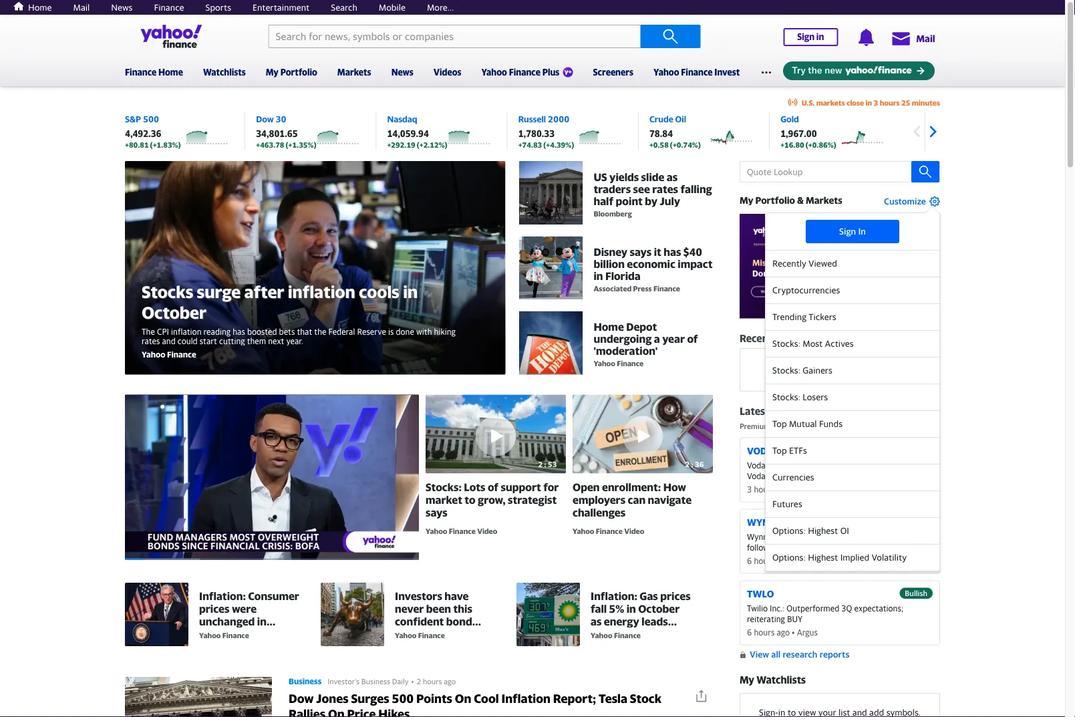 Task type: locate. For each thing, give the bounding box(es) containing it.
dow inside dow jones surges 500 points on cool inflation report; tesla stock rallies on price hikes
[[289, 692, 314, 706]]

options: down mixed
[[773, 553, 806, 563]]

1 options: from the top
[[773, 526, 806, 536]]

1 horizontal spatial video
[[625, 527, 645, 536]]

argus up top etfs link
[[871, 422, 891, 431]]

morningstar down reports
[[820, 422, 862, 431]]

1 vertical spatial sign
[[840, 226, 857, 237]]

russell 2000 1,780.33 +74.83 (+4.39%)
[[519, 114, 575, 149]]

stocks: inside stocks: gainers link
[[773, 365, 801, 376]]

from
[[802, 422, 818, 431]]

on left cool
[[455, 692, 472, 706]]

yahoo down and
[[142, 350, 165, 359]]

1 vertical spatial dow
[[289, 692, 314, 706]]

sign in link
[[784, 28, 839, 46]]

options: for options: highest implied volatility
[[773, 553, 806, 563]]

rates left and
[[142, 336, 160, 346]]

2 : 36
[[686, 460, 704, 469]]

the down the earnings:
[[788, 482, 801, 491]]

ago
[[777, 485, 790, 495], [777, 557, 790, 566], [777, 628, 790, 638], [444, 678, 456, 686]]

video down 'open enrollment: how employers can navigate challenges'
[[625, 527, 645, 536]]

strategist
[[508, 494, 557, 506]]

: for stocks: lots of support for market to grow, strategist says
[[545, 460, 547, 469]]

1 vertical spatial news link
[[392, 58, 414, 84]]

1 horizontal spatial inflation
[[288, 282, 356, 302]]

video for challenges
[[625, 527, 645, 536]]

1 vertical spatial vodafone
[[748, 471, 783, 481]]

view
[[750, 649, 770, 660]]

s&p 500 link
[[125, 114, 159, 124]]

trending
[[773, 312, 807, 322]]

0 horizontal spatial is
[[388, 327, 394, 336]]

dow left 30
[[256, 114, 274, 124]]

mail
[[73, 2, 90, 12], [917, 33, 936, 44]]

1 vertical spatial is
[[840, 363, 846, 373]]

ago inside vod vodafone group public limited company: vodafone earnings: weak profits, but management heading in the right direction 3 hours ago • morningstar
[[777, 485, 790, 495]]

us yields slide as traders see rates falling half point by july bloomberg
[[594, 170, 713, 218]]

a
[[655, 333, 660, 346]]

1 vertical spatial markets
[[806, 195, 843, 206]]

them
[[247, 336, 266, 346]]

1 horizontal spatial news
[[392, 67, 414, 77]]

hiking
[[434, 327, 456, 336]]

3 inside vod vodafone group public limited company: vodafone earnings: weak profits, but management heading in the right direction 3 hours ago • morningstar
[[748, 485, 752, 495]]

1 vertical spatial options:
[[773, 553, 806, 563]]

hours left 25
[[880, 98, 901, 107]]

mail link right notifications icon
[[892, 26, 936, 50]]

2 horizontal spatial yahoo finance
[[591, 632, 641, 640]]

research
[[772, 405, 815, 417]]

1 horizontal spatial rates
[[653, 182, 679, 195]]

argus down results
[[798, 557, 818, 566]]

0 horizontal spatial yahoo finance video
[[426, 527, 498, 536]]

• down mixed
[[792, 557, 795, 566]]

yahoo finance video for to
[[426, 527, 498, 536]]

portfolio inside section
[[756, 195, 796, 206]]

1 horizontal spatial sign
[[840, 226, 857, 237]]

0 horizontal spatial 500
[[143, 114, 159, 124]]

daily
[[392, 678, 409, 686]]

impact
[[678, 258, 713, 270]]

2 yahoo finance from the left
[[395, 632, 445, 640]]

1 yahoo finance video from the left
[[426, 527, 498, 536]]

hours up points
[[423, 678, 442, 686]]

portfolio
[[281, 67, 318, 77], [756, 195, 796, 206]]

entertainment link
[[253, 2, 310, 12]]

portfolio for my portfolio
[[281, 67, 318, 77]]

1 horizontal spatial october
[[639, 603, 680, 615]]

on down jones
[[328, 707, 345, 718]]

0 horizontal spatial yields
[[395, 628, 425, 641]]

0 horizontal spatial as
[[591, 615, 602, 628]]

1 horizontal spatial of
[[688, 333, 699, 346]]

yahoo finance invest link
[[654, 58, 740, 84]]

1 vertical spatial home
[[158, 67, 183, 77]]

as right the slide
[[667, 170, 678, 183]]

cools
[[359, 282, 400, 302]]

reports
[[818, 405, 855, 417]]

0 vertical spatial says
[[630, 246, 652, 258]]

2 yahoo finance video from the left
[[573, 527, 645, 536]]

0 vertical spatial of
[[688, 333, 699, 346]]

cpi
[[157, 327, 169, 336]]

says left it
[[630, 246, 652, 258]]

• inside vod vodafone group public limited company: vodafone earnings: weak profits, but management heading in the right direction 3 hours ago • morningstar
[[792, 485, 795, 495]]

videos
[[434, 67, 462, 77]]

: left 53
[[545, 460, 547, 469]]

1 vertical spatial mail link
[[892, 26, 936, 50]]

stocks: inside stocks: lots of support for market to grow, strategist says
[[426, 481, 462, 494]]

1 vodafone from the top
[[748, 461, 783, 470]]

hours inside business investor's business daily • 2 hours ago
[[423, 678, 442, 686]]

2 video from the left
[[625, 527, 645, 536]]

1 6 from the top
[[748, 557, 752, 566]]

october inside stocks surge after inflation cools in october the cpi inflation reading has boosted bets that the federal reserve is done with hiking rates and could start cutting them next year. yahoo finance
[[142, 302, 207, 323]]

october for surge
[[142, 302, 207, 323]]

Search for news, symbols or companies text field
[[268, 25, 641, 48]]

stocks: for stocks: gainers
[[773, 365, 801, 376]]

yahoo finance for lower:
[[395, 632, 445, 640]]

1 horizontal spatial home
[[158, 67, 183, 77]]

vod
[[748, 445, 768, 456]]

highest down results
[[809, 553, 839, 563]]

1 horizontal spatial as
[[667, 170, 678, 183]]

hours up futures
[[755, 485, 775, 495]]

yields inside us yields slide as traders see rates falling half point by july bloomberg
[[610, 170, 639, 183]]

2 vertical spatial argus
[[798, 628, 818, 638]]

6 down reiterating
[[748, 628, 752, 638]]

wynn resorts, limited: maintaining hold following mixed results in macau 6 hours ago • argus
[[748, 532, 900, 566]]

sign inside section
[[840, 226, 857, 237]]

top inside top mutual funds 'link'
[[773, 419, 787, 429]]

0 vertical spatial 6
[[748, 557, 752, 566]]

in up options: highest implied volatility
[[833, 543, 840, 552]]

0 vertical spatial top
[[773, 419, 787, 429]]

in right 5%
[[627, 603, 636, 615]]

stocks: most actives link
[[766, 331, 940, 358]]

hours inside twilio inc.: outperformed 3q expectations; reiterating buy 6 hours ago • argus
[[755, 628, 775, 638]]

stocks surge after inflation cools in october image
[[125, 161, 506, 375]]

finance inside stocks surge after inflation cools in october the cpi inflation reading has boosted bets that the federal reserve is done with hiking rates and could start cutting them next year. yahoo finance
[[167, 350, 196, 359]]

october inside inflation: gas prices fall 5% in october as energy leads inflation slowdown
[[639, 603, 680, 615]]

on
[[455, 692, 472, 706], [328, 707, 345, 718]]

sign for sign in
[[798, 32, 815, 42]]

2 horizontal spatial home
[[594, 321, 624, 333]]

sign
[[798, 32, 815, 42], [840, 226, 857, 237]]

press
[[634, 284, 652, 293]]

1 vertical spatial 500
[[392, 692, 414, 706]]

0 horizontal spatial 2
[[417, 678, 421, 686]]

yahoo finance invest
[[654, 67, 740, 77]]

business up rallies
[[289, 677, 322, 686]]

1 vertical spatial as
[[591, 615, 602, 628]]

2 top from the top
[[773, 446, 787, 456]]

0 vertical spatial markets
[[338, 67, 372, 77]]

0 vertical spatial options:
[[773, 526, 806, 536]]

recently viewed link down trending
[[740, 332, 832, 345]]

0 vertical spatial dow
[[256, 114, 274, 124]]

0 horizontal spatial on
[[328, 707, 345, 718]]

2 vertical spatial home
[[594, 321, 624, 333]]

of
[[688, 333, 699, 346], [488, 481, 499, 494]]

funds
[[820, 419, 843, 429]]

ago down mixed
[[777, 557, 790, 566]]

recently viewed up cryptocurrencies
[[773, 258, 838, 269]]

1 yahoo finance from the left
[[199, 632, 249, 640]]

0 horizontal spatial sign
[[798, 32, 815, 42]]

top
[[773, 419, 787, 429], [773, 446, 787, 456]]

watchlists
[[203, 67, 246, 77], [757, 674, 806, 686]]

5%
[[610, 603, 625, 615]]

inflation right cpi
[[171, 327, 202, 336]]

yahoo down the "challenges"
[[573, 527, 595, 536]]

dow up rallies
[[289, 692, 314, 706]]

of right the year
[[688, 333, 699, 346]]

more... link
[[427, 2, 454, 12]]

markets inside section
[[806, 195, 843, 206]]

2 options: from the top
[[773, 553, 806, 563]]

try the new yahoo finance image
[[784, 61, 936, 80]]

ago up points
[[444, 678, 456, 686]]

yahoo right videos at the left top
[[482, 67, 507, 77]]

has left them
[[233, 327, 245, 336]]

mail link right home link
[[73, 2, 90, 12]]

yields left the are
[[395, 628, 425, 641]]

25
[[902, 98, 911, 107]]

• inside twilio inc.: outperformed 3q expectations; reiterating buy 6 hours ago • argus
[[792, 628, 795, 638]]

earnings:
[[785, 471, 817, 481]]

sign for sign in
[[840, 226, 857, 237]]

my portfolio link
[[266, 58, 318, 84]]

of inside home depot undergoing a year of 'moderation' yahoo finance
[[688, 333, 699, 346]]

0 vertical spatial my
[[266, 67, 279, 77]]

1 vertical spatial morningstar
[[798, 485, 842, 495]]

markets link
[[338, 58, 372, 84]]

outperformed
[[787, 604, 840, 613]]

• right daily
[[412, 678, 414, 686]]

1 horizontal spatial the
[[788, 482, 801, 491]]

1 vertical spatial 3
[[748, 485, 752, 495]]

player iframe element
[[125, 395, 419, 560]]

2 : from the left
[[692, 460, 694, 469]]

wynn
[[748, 517, 777, 528]]

hold
[[878, 532, 900, 542]]

• down buy
[[792, 628, 795, 638]]

: for open enrollment: how employers can navigate challenges
[[692, 460, 694, 469]]

1 horizontal spatial markets
[[806, 195, 843, 206]]

stocks: for stocks: losers
[[773, 392, 801, 402]]

survey
[[456, 641, 491, 653]]

top left etfs
[[773, 446, 787, 456]]

my portfolio & markets
[[740, 195, 843, 206]]

0 horizontal spatial watchlists
[[203, 67, 246, 77]]

1 horizontal spatial mail link
[[892, 26, 936, 50]]

portfolio down +16.80
[[756, 195, 796, 206]]

dow inside dow 30 34,801.65 +463.78 (+1.35%)
[[256, 114, 274, 124]]

investors have never been this confident bond yields are headed lower: bofa survey image
[[321, 583, 385, 647]]

in up associated
[[594, 270, 604, 282]]

portfolio for my portfolio & markets
[[756, 195, 796, 206]]

1 vertical spatial october
[[639, 603, 680, 615]]

1 horizontal spatial 2
[[539, 460, 543, 469]]

1 vertical spatial says
[[426, 506, 448, 519]]

my for my portfolio & markets
[[740, 195, 754, 206]]

recently viewed link down sign in link
[[766, 251, 940, 277]]

Quote Lookup text field
[[740, 161, 941, 182]]

1 horizontal spatial portfolio
[[756, 195, 796, 206]]

1 horizontal spatial business
[[362, 678, 391, 686]]

crude oil link
[[650, 114, 687, 124]]

morningstar down weak
[[798, 485, 842, 495]]

2 horizontal spatial 2
[[686, 460, 690, 469]]

0 vertical spatial news
[[111, 2, 133, 12]]

1 vertical spatial argus
[[798, 557, 818, 566]]

buy
[[788, 614, 803, 624]]

heading
[[748, 482, 778, 491]]

is right list
[[840, 363, 846, 373]]

1 : from the left
[[545, 460, 547, 469]]

mail right home link
[[73, 2, 90, 12]]

& down quote lookup text field
[[798, 195, 804, 206]]

boosted
[[247, 327, 277, 336]]

section containing recently viewed
[[740, 161, 941, 718]]

0 vertical spatial 500
[[143, 114, 159, 124]]

3 up wynn link
[[748, 485, 752, 495]]

rates right see
[[653, 182, 679, 195]]

1 video from the left
[[478, 527, 498, 536]]

finance inside home depot undergoing a year of 'moderation' yahoo finance
[[617, 360, 644, 368]]

1 horizontal spatial yahoo finance video
[[573, 527, 645, 536]]

portfolio up 30
[[281, 67, 318, 77]]

stocks: lots of support for market to grow, strategist says
[[426, 481, 559, 519]]

customize button
[[878, 196, 941, 208]]

yields right the us
[[610, 170, 639, 183]]

500 up "4,492.36"
[[143, 114, 159, 124]]

1 horizontal spatial is
[[840, 363, 846, 373]]

stocks: left the your
[[773, 365, 801, 376]]

ago inside wynn resorts, limited: maintaining hold following mixed results in macau 6 hours ago • argus
[[777, 557, 790, 566]]

trending tickers
[[773, 312, 837, 322]]

economic
[[627, 258, 676, 270]]

0 horizontal spatial mail
[[73, 2, 90, 12]]

price
[[347, 707, 376, 718]]

top inside top etfs link
[[773, 446, 787, 456]]

2 left 36
[[686, 460, 690, 469]]

search
[[331, 2, 358, 12]]

1 horizontal spatial &
[[864, 422, 869, 431]]

2 highest from the top
[[809, 553, 839, 563]]

says inside disney says it has $40 billion economic impact in florida associated press finance
[[630, 246, 652, 258]]

october up slowdown
[[639, 603, 680, 615]]

hours inside vod vodafone group public limited company: vodafone earnings: weak profits, but management heading in the right direction 3 hours ago • morningstar
[[755, 485, 775, 495]]

3 right close
[[874, 98, 879, 107]]

0 horizontal spatial dow
[[256, 114, 274, 124]]

argus inside wynn resorts, limited: maintaining hold following mixed results in macau 6 hours ago • argus
[[798, 557, 818, 566]]

watchlists down sports 'link' on the top left
[[203, 67, 246, 77]]

1 vertical spatial watchlists
[[757, 674, 806, 686]]

0 vertical spatial the
[[315, 327, 327, 336]]

inflation down 5%
[[591, 628, 634, 641]]

stocks: lots of support for market to grow, strategist says image
[[426, 395, 566, 474]]

business investor's business daily • 2 hours ago
[[289, 677, 456, 686]]

stocks: inside stocks: losers link
[[773, 392, 801, 402]]

1 vertical spatial has
[[233, 327, 245, 336]]

500 inside s&p 500 4,492.36 +80.81 (+1.83%)
[[143, 114, 159, 124]]

yahoo finance video down the "challenges"
[[573, 527, 645, 536]]

viewed down trending tickers
[[784, 332, 819, 344]]

2 right daily
[[417, 678, 421, 686]]

2 left 53
[[539, 460, 543, 469]]

twilio inc.: outperformed 3q expectations; reiterating buy 6 hours ago • argus
[[748, 604, 904, 638]]

stocks: inside "stocks: most actives" link
[[773, 339, 801, 349]]

vodafone up heading
[[748, 471, 783, 481]]

1 vertical spatial portfolio
[[756, 195, 796, 206]]

sports
[[206, 2, 231, 12]]

0 horizontal spatial portfolio
[[281, 67, 318, 77]]

1 vertical spatial highest
[[809, 553, 839, 563]]

recently
[[773, 258, 807, 269], [740, 332, 782, 344]]

hours down reiterating
[[755, 628, 775, 638]]

dow for dow 30 34,801.65 +463.78 (+1.35%)
[[256, 114, 274, 124]]

stocks: left to
[[426, 481, 462, 494]]

the inside stocks surge after inflation cools in october the cpi inflation reading has boosted bets that the federal reserve is done with hiking rates and could start cutting them next year. yahoo finance
[[315, 327, 327, 336]]

highest up results
[[809, 526, 839, 536]]

viewed up cryptocurrencies
[[809, 258, 838, 269]]

highest for implied
[[809, 553, 839, 563]]

stocks: left 'most'
[[773, 339, 801, 349]]

my up dow 30 link
[[266, 67, 279, 77]]

of right lots
[[488, 481, 499, 494]]

markets right the my portfolio
[[338, 67, 372, 77]]

0 horizontal spatial news
[[111, 2, 133, 12]]

tesla
[[599, 692, 628, 706]]

options: up mixed
[[773, 526, 806, 536]]

is left done
[[388, 327, 394, 336]]

• down currencies
[[792, 485, 795, 495]]

6 inside twilio inc.: outperformed 3q expectations; reiterating buy 6 hours ago • argus
[[748, 628, 752, 638]]

1 horizontal spatial watchlists
[[757, 674, 806, 686]]

weak
[[819, 471, 839, 481]]

0 vertical spatial home
[[28, 2, 52, 12]]

dow for dow jones surges 500 points on cool inflation report; tesla stock rallies on price hikes
[[289, 692, 314, 706]]

argus inside twilio inc.: outperformed 3q expectations; reiterating buy 6 hours ago • argus
[[798, 628, 818, 638]]

home inside home depot undergoing a year of 'moderation' yahoo finance
[[594, 321, 624, 333]]

leads
[[642, 615, 668, 628]]

0 vertical spatial mail
[[73, 2, 90, 12]]

search image
[[663, 28, 679, 44]]

markets down quote lookup text field
[[806, 195, 843, 206]]

inflation up that
[[288, 282, 356, 302]]

currencies
[[773, 472, 815, 483]]

0 horizontal spatial of
[[488, 481, 499, 494]]

sign in
[[798, 32, 825, 42]]

1 vertical spatial rates
[[142, 336, 160, 346]]

in up futures
[[780, 482, 786, 491]]

company:
[[863, 461, 899, 470]]

dow jones surges 500 points on cool inflation report; tesla stock rallies on price hikes
[[289, 692, 662, 718]]

social media share article menu image
[[695, 689, 708, 703]]

1,967.00
[[781, 129, 818, 139]]

yahoo finance for inflation
[[591, 632, 641, 640]]

mail right notifications icon
[[917, 33, 936, 44]]

sign left notifications icon
[[798, 32, 815, 42]]

premium analysis from morningstar & argus
[[740, 422, 891, 431]]

yields inside investors have never been this confident bond yields are headed lower: bofa survey
[[395, 628, 425, 641]]

yahoo down 'moderation' on the right top
[[594, 360, 616, 368]]

& up top etfs link
[[864, 422, 869, 431]]

2 vertical spatial inflation
[[591, 628, 634, 641]]

2 6 from the top
[[748, 628, 752, 638]]

in right the cools
[[403, 282, 418, 302]]

rates inside stocks surge after inflation cools in october the cpi inflation reading has boosted bets that the federal reserve is done with hiking rates and could start cutting them next year. yahoo finance
[[142, 336, 160, 346]]

is inside stocks surge after inflation cools in october the cpi inflation reading has boosted bets that the federal reserve is done with hiking rates and could start cutting them next year. yahoo finance
[[388, 327, 394, 336]]

section
[[740, 161, 941, 718]]

bond
[[447, 615, 473, 628]]

0 vertical spatial 3
[[874, 98, 879, 107]]

my right falling
[[740, 195, 754, 206]]

crude
[[650, 114, 674, 124]]

morningstar inside vod vodafone group public limited company: vodafone earnings: weak profits, but management heading in the right direction 3 hours ago • morningstar
[[798, 485, 842, 495]]

argus
[[871, 422, 891, 431], [798, 557, 818, 566], [798, 628, 818, 638]]

1 vertical spatial my
[[740, 195, 754, 206]]

points
[[417, 692, 453, 706]]

0 horizontal spatial 3
[[748, 485, 752, 495]]

as left 5%
[[591, 615, 602, 628]]

1 vertical spatial mail
[[917, 33, 936, 44]]

inflation: consumer prices were unchanged in october, core inflation rises at slowest pace since september 2021 image
[[125, 583, 189, 647]]

in inside disney says it has $40 billion economic impact in florida associated press finance
[[594, 270, 604, 282]]

yahoo finance plus
[[482, 67, 560, 77]]

has inside disney says it has $40 billion economic impact in florida associated press finance
[[664, 246, 682, 258]]

rates
[[653, 182, 679, 195], [142, 336, 160, 346]]

news left 'finance' link
[[111, 2, 133, 12]]

home
[[28, 2, 52, 12], [158, 67, 183, 77], [594, 321, 624, 333]]

: left 36
[[692, 460, 694, 469]]

1 vertical spatial news
[[392, 67, 414, 77]]

1 horizontal spatial news link
[[392, 58, 414, 84]]

argus down buy
[[798, 628, 818, 638]]

1 vertical spatial inflation
[[171, 327, 202, 336]]

open enrollment: how employers can navigate challenges image
[[573, 395, 714, 474]]

has right it
[[664, 246, 682, 258]]

recently up cryptocurrencies
[[773, 258, 807, 269]]

previous image
[[907, 122, 927, 142]]

watchlists down all
[[757, 674, 806, 686]]

macau
[[842, 543, 866, 552]]

0 vertical spatial highest
[[809, 526, 839, 536]]

business
[[289, 677, 322, 686], [362, 678, 391, 686]]

1 highest from the top
[[809, 526, 839, 536]]

3 yahoo finance from the left
[[591, 632, 641, 640]]

0 vertical spatial &
[[798, 195, 804, 206]]

dow 30 34,801.65 +463.78 (+1.35%)
[[256, 114, 317, 149]]

500 up hikes
[[392, 692, 414, 706]]

• inside wynn resorts, limited: maintaining hold following mixed results in macau 6 hours ago • argus
[[792, 557, 795, 566]]

• inside business investor's business daily • 2 hours ago
[[412, 678, 414, 686]]

undergoing
[[594, 333, 652, 346]]

0 vertical spatial sign
[[798, 32, 815, 42]]

missed the event? image
[[740, 214, 941, 319]]

stocks: up research
[[773, 392, 801, 402]]

yahoo
[[482, 67, 507, 77], [654, 67, 680, 77], [142, 350, 165, 359], [594, 360, 616, 368], [426, 527, 448, 536], [573, 527, 595, 536], [199, 632, 221, 640], [395, 632, 417, 640], [591, 632, 613, 640]]

1 top from the top
[[773, 419, 787, 429]]

done
[[396, 327, 415, 336]]

0 horizontal spatial yahoo finance
[[199, 632, 249, 640]]

0 horizontal spatial rates
[[142, 336, 160, 346]]

0 vertical spatial is
[[388, 327, 394, 336]]

my down view
[[740, 674, 755, 686]]

1 vertical spatial 6
[[748, 628, 752, 638]]

0 horizontal spatial video
[[478, 527, 498, 536]]

top down research
[[773, 419, 787, 429]]

yahoo inside stocks surge after inflation cools in october the cpi inflation reading has boosted bets that the federal reserve is done with hiking rates and could start cutting them next year. yahoo finance
[[142, 350, 165, 359]]

top etfs link
[[766, 438, 940, 465]]

1 vertical spatial recently viewed link
[[740, 332, 832, 345]]

says left to
[[426, 506, 448, 519]]



Task type: describe. For each thing, give the bounding box(es) containing it.
by
[[646, 195, 658, 207]]

2 inside business investor's business daily • 2 hours ago
[[417, 678, 421, 686]]

but
[[870, 471, 882, 481]]

inflation inside inflation: gas prices fall 5% in october as energy leads inflation slowdown
[[591, 628, 634, 641]]

gold link
[[781, 114, 800, 124]]

78.84
[[650, 129, 673, 139]]

6 inside wynn resorts, limited: maintaining hold following mixed results in macau 6 hours ago • argus
[[748, 557, 752, 566]]

2 for open enrollment: how employers can navigate challenges
[[686, 460, 690, 469]]

report;
[[554, 692, 597, 706]]

in right close
[[866, 98, 873, 107]]

finance link
[[154, 2, 184, 12]]

challenges
[[573, 506, 626, 519]]

investors have never been this confident bond yields are headed lower: bofa survey
[[395, 590, 491, 653]]

volatility
[[872, 553, 907, 563]]

tickers
[[809, 312, 837, 322]]

1 vertical spatial recently
[[740, 332, 782, 344]]

home for home depot undergoing a year of 'moderation' yahoo finance
[[594, 321, 624, 333]]

in inside wynn resorts, limited: maintaining hold following mixed results in macau 6 hours ago • argus
[[833, 543, 840, 552]]

confident
[[395, 615, 444, 628]]

news for bottom news link
[[392, 67, 414, 77]]

markets
[[817, 98, 846, 107]]

your
[[806, 363, 824, 373]]

direction
[[824, 482, 857, 491]]

stock
[[630, 692, 662, 706]]

inflation: gas prices fall 5% in october as energy leads inflation slowdown image
[[517, 583, 580, 647]]

u.s. markets close in 3 hours 25 minutes
[[802, 98, 941, 107]]

home link
[[9, 1, 52, 12]]

u.s.
[[802, 98, 815, 107]]

options: for options: highest oi
[[773, 526, 806, 536]]

top for top etfs
[[773, 446, 787, 456]]

rallies
[[289, 707, 326, 718]]

reading
[[204, 327, 231, 336]]

(+4.39%)
[[544, 140, 575, 149]]

stocks: most actives
[[773, 339, 854, 349]]

(+0.74%)
[[671, 140, 701, 149]]

news for the topmost news link
[[111, 2, 133, 12]]

close
[[847, 98, 865, 107]]

hikes
[[379, 707, 410, 718]]

could
[[178, 336, 198, 346]]

yahoo finance video for challenges
[[573, 527, 645, 536]]

0 horizontal spatial inflation
[[171, 327, 202, 336]]

us yields slide as traders see rates falling half point by july image
[[519, 161, 583, 225]]

0 vertical spatial recently viewed
[[773, 258, 838, 269]]

vod link
[[748, 445, 768, 456]]

in inside inflation: gas prices fall 5% in october as energy leads inflation slowdown
[[627, 603, 636, 615]]

minutes
[[913, 98, 941, 107]]

can
[[628, 494, 646, 506]]

0 vertical spatial recently viewed link
[[766, 251, 940, 277]]

in inside vod vodafone group public limited company: vodafone earnings: weak profits, but management heading in the right direction 3 hours ago • morningstar
[[780, 482, 786, 491]]

are
[[427, 628, 444, 641]]

video for to
[[478, 527, 498, 536]]

navigate
[[648, 494, 692, 506]]

stocks surge after inflation cools in october the cpi inflation reading has boosted bets that the federal reserve is done with hiking rates and could start cutting them next year. yahoo finance
[[142, 282, 456, 359]]

yahoo right inflation: consumer prices were unchanged in october, core inflation rises at slowest pace since september 2021 image
[[199, 632, 221, 640]]

my for my portfolio
[[266, 67, 279, 77]]

options: highest oi link
[[766, 518, 940, 545]]

home depot undergoing a year of 'moderation' yahoo finance
[[594, 321, 699, 368]]

slide
[[642, 170, 665, 183]]

0 vertical spatial on
[[455, 692, 472, 706]]

screeners
[[593, 67, 634, 77]]

highest for oi
[[809, 526, 839, 536]]

twlo link
[[748, 589, 775, 600]]

bets
[[279, 327, 295, 336]]

+80.81
[[125, 140, 149, 149]]

october for gas
[[639, 603, 680, 615]]

analysis
[[773, 422, 800, 431]]

finance inside "link"
[[125, 67, 157, 77]]

is inside section
[[840, 363, 846, 373]]

bloomberg
[[594, 209, 632, 218]]

view all research reports link
[[740, 649, 850, 660]]

reports
[[820, 649, 850, 660]]

0 vertical spatial argus
[[871, 422, 891, 431]]

search image
[[919, 165, 933, 178]]

cryptocurrencies link
[[766, 277, 940, 304]]

yahoo up lower:
[[395, 632, 417, 640]]

management
[[885, 471, 932, 481]]

says inside stocks: lots of support for market to grow, strategist says
[[426, 506, 448, 519]]

yahoo inside home depot undergoing a year of 'moderation' yahoo finance
[[594, 360, 616, 368]]

1 vertical spatial recently viewed
[[740, 332, 819, 344]]

dow 30 link
[[256, 114, 287, 124]]

russell 2000 link
[[519, 114, 570, 124]]

results
[[806, 543, 831, 552]]

for
[[544, 481, 559, 494]]

customize
[[885, 196, 927, 207]]

0 vertical spatial mail link
[[73, 2, 90, 12]]

has inside stocks surge after inflation cools in october the cpi inflation reading has boosted bets that the federal reserve is done with hiking rates and could start cutting them next year. yahoo finance
[[233, 327, 245, 336]]

list
[[826, 363, 838, 373]]

4,492.36
[[125, 129, 161, 139]]

yahoo down energy
[[591, 632, 613, 640]]

yahoo finance link
[[125, 583, 321, 647]]

0 vertical spatial viewed
[[809, 258, 838, 269]]

investors
[[395, 590, 443, 603]]

0 horizontal spatial markets
[[338, 67, 372, 77]]

florida
[[606, 270, 641, 282]]

gas
[[640, 590, 659, 603]]

in left notifications icon
[[817, 32, 825, 42]]

losers
[[803, 392, 829, 402]]

in inside stocks surge after inflation cools in october the cpi inflation reading has boosted bets that the federal reserve is done with hiking rates and could start cutting them next year. yahoo finance
[[403, 282, 418, 302]]

gainers
[[803, 365, 833, 376]]

public
[[809, 461, 831, 470]]

how
[[664, 481, 687, 494]]

0 vertical spatial inflation
[[288, 282, 356, 302]]

half
[[594, 195, 614, 207]]

home inside "link"
[[158, 67, 183, 77]]

hours inside wynn resorts, limited: maintaining hold following mixed results in macau 6 hours ago • argus
[[755, 557, 775, 566]]

nasdaq
[[387, 114, 418, 124]]

open
[[573, 481, 600, 494]]

that
[[297, 327, 312, 336]]

(+1.83%)
[[150, 140, 181, 149]]

ago inside twilio inc.: outperformed 3q expectations; reiterating buy 6 hours ago • argus
[[777, 628, 790, 638]]

never
[[395, 603, 424, 615]]

yahoo down search icon
[[654, 67, 680, 77]]

jones
[[316, 692, 349, 706]]

investor's
[[328, 678, 360, 686]]

after
[[244, 282, 284, 302]]

ago inside business investor's business daily • 2 hours ago
[[444, 678, 456, 686]]

as inside inflation: gas prices fall 5% in october as energy leads inflation slowdown
[[591, 615, 602, 628]]

stocks: gainers
[[773, 365, 833, 376]]

disney says it has $40 billion economic impact in florida image
[[519, 236, 583, 300]]

0 horizontal spatial business
[[289, 677, 322, 686]]

home for home
[[28, 2, 52, 12]]

top for top mutual funds
[[773, 419, 787, 429]]

my for my watchlists
[[740, 674, 755, 686]]

stocks: for stocks: lots of support for market to grow, strategist says
[[426, 481, 462, 494]]

nasdaq 14,059.94 +292.19 (+2.12%)
[[387, 114, 448, 149]]

actives
[[826, 339, 854, 349]]

2 vodafone from the top
[[748, 471, 783, 481]]

federal
[[329, 327, 355, 336]]

expectations;
[[855, 604, 904, 613]]

0 vertical spatial morningstar
[[820, 422, 862, 431]]

cryptocurrencies
[[773, 285, 841, 295]]

inflation: gas prices fall 5% in october as energy leads inflation slowdown
[[591, 590, 691, 641]]

as inside us yields slide as traders see rates falling half point by july bloomberg
[[667, 170, 678, 183]]

rates inside us yields slide as traders see rates falling half point by july bloomberg
[[653, 182, 679, 195]]

wynn
[[748, 532, 768, 542]]

us
[[594, 170, 608, 183]]

yahoo down the market
[[426, 527, 448, 536]]

the inside vod vodafone group public limited company: vodafone earnings: weak profits, but management heading in the right direction 3 hours ago • morningstar
[[788, 482, 801, 491]]

s&p
[[125, 114, 141, 124]]

year
[[663, 333, 685, 346]]

notifications image
[[858, 29, 876, 46]]

(+2.12%)
[[417, 140, 448, 149]]

of inside stocks: lots of support for market to grow, strategist says
[[488, 481, 499, 494]]

stocks: for stocks: most actives
[[773, 339, 801, 349]]

home depot undergoing a year of 'moderation' image
[[519, 311, 583, 375]]

1 vertical spatial viewed
[[784, 332, 819, 344]]

finance inside disney says it has $40 billion economic impact in florida associated press finance
[[654, 284, 681, 293]]

dow jones surges 500 points on cool inflation report; tesla stock rallies on price hikes link
[[125, 667, 714, 718]]

2 for stocks: lots of support for market to grow, strategist says
[[539, 460, 543, 469]]

0 horizontal spatial &
[[798, 195, 804, 206]]

july
[[660, 195, 681, 207]]

0 vertical spatial recently
[[773, 258, 807, 269]]

1 horizontal spatial mail
[[917, 33, 936, 44]]

business inside business investor's business daily • 2 hours ago
[[362, 678, 391, 686]]

finance home
[[125, 67, 183, 77]]

0 vertical spatial news link
[[111, 2, 133, 12]]

0 vertical spatial watchlists
[[203, 67, 246, 77]]

next image
[[923, 122, 944, 142]]

1 horizontal spatial 3
[[874, 98, 879, 107]]

yahoo finance premium logo image
[[563, 67, 573, 77]]

500 inside dow jones surges 500 points on cool inflation report; tesla stock rallies on price hikes
[[392, 692, 414, 706]]



Task type: vqa. For each thing, say whether or not it's contained in the screenshot.
traders
yes



